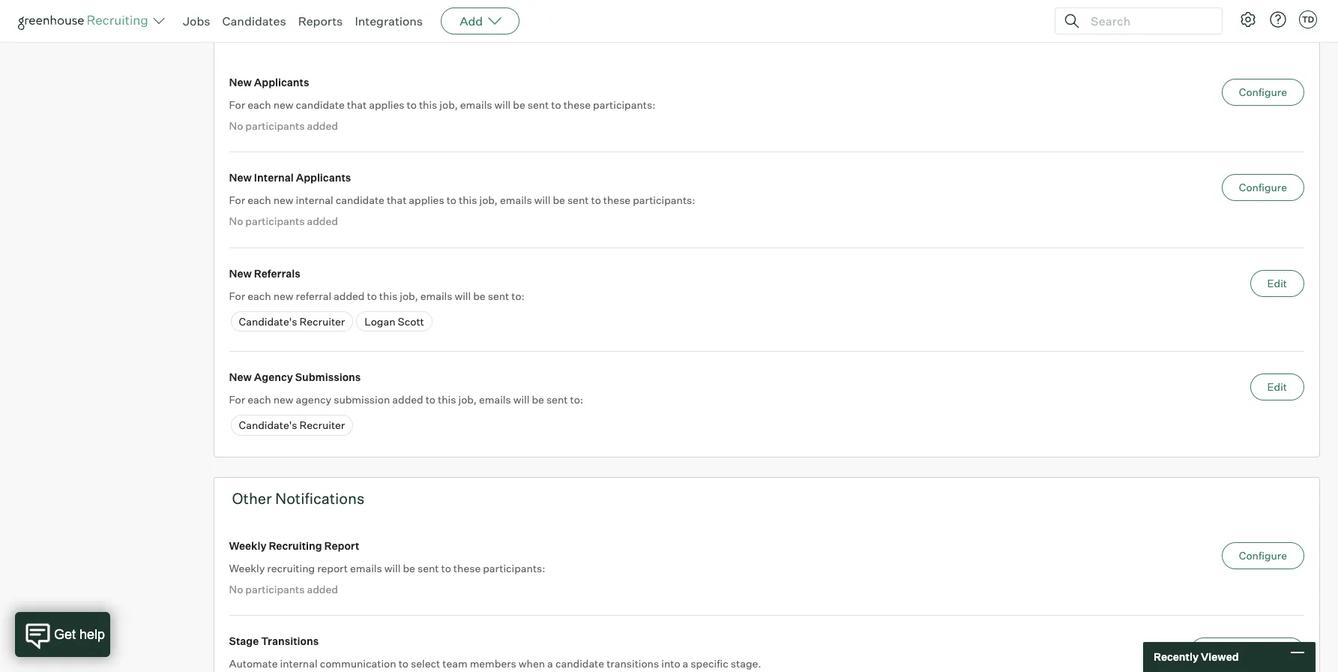 Task type: locate. For each thing, give the bounding box(es) containing it.
0 horizontal spatial a
[[548, 657, 553, 670]]

0 vertical spatial edit button
[[1251, 270, 1305, 297]]

1 vertical spatial weekly
[[229, 562, 265, 574]]

2 configure button from the top
[[1223, 174, 1305, 201]]

2 configure from the top
[[1240, 181, 1288, 194]]

configure for other notifications
[[1240, 549, 1288, 562]]

that
[[347, 98, 367, 111], [387, 194, 407, 206]]

3 for from the top
[[229, 289, 245, 302]]

1 vertical spatial participants
[[246, 215, 305, 227]]

greenhouse recruiting image
[[18, 12, 153, 30]]

no down 'new applicants'
[[229, 119, 243, 132]]

2 vertical spatial these
[[454, 562, 481, 574]]

weekly recruiting report
[[229, 539, 360, 552]]

1 participants from the top
[[246, 119, 305, 132]]

submissions
[[295, 371, 361, 383]]

2 horizontal spatial these
[[604, 194, 631, 206]]

no participants added down the recruiting
[[229, 583, 338, 595]]

0 horizontal spatial to:
[[512, 289, 525, 302]]

2 vertical spatial participants
[[246, 583, 305, 595]]

notifications
[[308, 25, 397, 44], [275, 489, 365, 508]]

1 configure from the top
[[1240, 85, 1288, 98]]

new down candidate
[[229, 76, 252, 88]]

recruiter down referral
[[300, 315, 345, 328]]

weekly
[[229, 539, 267, 552], [229, 562, 265, 574]]

1 vertical spatial configure
[[1240, 181, 1288, 194]]

edit for for each new agency submission added to this job, emails will be sent to:
[[1268, 380, 1288, 393]]

new left agency
[[229, 371, 252, 383]]

4 new from the top
[[229, 371, 252, 383]]

2 vertical spatial no
[[229, 583, 243, 595]]

for each new agency submission added to this job, emails will be sent to:
[[229, 393, 584, 406]]

applicants down candidate
[[254, 76, 309, 88]]

1 vertical spatial add
[[1208, 644, 1229, 657]]

when
[[519, 657, 545, 670]]

each down agency
[[248, 393, 271, 406]]

1 for from the top
[[229, 98, 245, 111]]

this
[[419, 98, 438, 111], [459, 194, 477, 206], [379, 289, 398, 302], [438, 393, 456, 406]]

job,
[[440, 98, 458, 111], [480, 194, 498, 206], [400, 289, 418, 302], [459, 393, 477, 406]]

0 horizontal spatial add
[[460, 14, 483, 29]]

reports
[[298, 14, 343, 29]]

1 vertical spatial candidate's recruiter
[[239, 419, 345, 431]]

1 horizontal spatial these
[[564, 98, 591, 111]]

no
[[229, 119, 243, 132], [229, 215, 243, 227], [229, 583, 243, 595]]

participants down the recruiting
[[246, 583, 305, 595]]

a right into
[[683, 657, 689, 670]]

participants for other
[[246, 583, 305, 595]]

select
[[411, 657, 440, 670]]

0 vertical spatial recruiter
[[300, 315, 345, 328]]

added down the report
[[307, 583, 338, 595]]

0 vertical spatial candidate's recruiter
[[239, 315, 345, 328]]

3 configure from the top
[[1240, 549, 1288, 562]]

add inside add notification button
[[1208, 644, 1229, 657]]

added right referral
[[334, 289, 365, 302]]

add notification
[[1208, 644, 1288, 657]]

1 vertical spatial configure button
[[1223, 174, 1305, 201]]

configure button for other notifications
[[1223, 542, 1305, 569]]

for for for each new internal candidate that applies to this job, emails will be sent to these participants:
[[229, 194, 245, 206]]

0 vertical spatial to:
[[512, 289, 525, 302]]

weekly down other
[[229, 539, 267, 552]]

1 vertical spatial recruiter
[[300, 419, 345, 431]]

applicants right internal
[[296, 171, 351, 184]]

each for referrals
[[248, 289, 271, 302]]

will
[[495, 98, 511, 111], [535, 194, 551, 206], [455, 289, 471, 302], [514, 393, 530, 406], [385, 562, 401, 574]]

new for agency
[[274, 393, 294, 406]]

2 vertical spatial configure button
[[1223, 542, 1305, 569]]

candidate's
[[239, 315, 297, 328], [239, 419, 297, 431]]

new down new internal applicants
[[274, 194, 294, 206]]

4 each from the top
[[248, 393, 271, 406]]

0 vertical spatial weekly
[[229, 539, 267, 552]]

no participants added for candidate
[[229, 119, 338, 132]]

applicants
[[254, 76, 309, 88], [296, 171, 351, 184]]

logan
[[365, 315, 396, 328]]

edit button
[[1251, 270, 1305, 297], [1251, 374, 1305, 401]]

emails
[[460, 98, 492, 111], [500, 194, 532, 206], [421, 289, 453, 302], [479, 393, 511, 406], [350, 562, 382, 574]]

weekly for weekly recruiting report
[[229, 539, 267, 552]]

notifications for candidate notifications
[[308, 25, 397, 44]]

0 vertical spatial no
[[229, 119, 243, 132]]

recruiter
[[300, 315, 345, 328], [300, 419, 345, 431]]

3 new from the top
[[229, 267, 252, 280]]

each down internal
[[248, 194, 271, 206]]

stage.
[[731, 657, 762, 670]]

0 vertical spatial add
[[460, 14, 483, 29]]

added
[[307, 119, 338, 132], [307, 215, 338, 227], [334, 289, 365, 302], [393, 393, 424, 406], [307, 583, 338, 595]]

1 edit from the top
[[1268, 277, 1288, 289]]

for down new agency submissions
[[229, 393, 245, 406]]

3 no from the top
[[229, 583, 243, 595]]

4 for from the top
[[229, 393, 245, 406]]

1 vertical spatial that
[[387, 194, 407, 206]]

for for for each new referral added to this job, emails will be sent to:
[[229, 289, 245, 302]]

add inside add popup button
[[460, 14, 483, 29]]

new for new agency submissions
[[229, 371, 252, 383]]

1 vertical spatial applicants
[[296, 171, 351, 184]]

1 weekly from the top
[[229, 539, 267, 552]]

configure button for candidate notifications
[[1223, 79, 1305, 106]]

transitions
[[261, 635, 319, 647]]

1 horizontal spatial applies
[[409, 194, 445, 206]]

viewed
[[1202, 651, 1240, 663]]

1 vertical spatial these
[[604, 194, 631, 206]]

candidate's recruiter down agency
[[239, 419, 345, 431]]

added up new internal applicants
[[307, 119, 338, 132]]

new for internal
[[274, 194, 294, 206]]

each down 'new applicants'
[[248, 98, 271, 111]]

1 vertical spatial participants:
[[633, 194, 696, 206]]

no participants added
[[229, 119, 338, 132], [229, 215, 338, 227], [229, 583, 338, 595]]

candidate's recruiter down referral
[[239, 315, 345, 328]]

candidate's down agency
[[239, 419, 297, 431]]

a right when
[[548, 657, 553, 670]]

candidate
[[296, 98, 345, 111], [336, 194, 385, 206], [556, 657, 605, 670]]

2 edit from the top
[[1268, 380, 1288, 393]]

participants
[[246, 119, 305, 132], [246, 215, 305, 227], [246, 583, 305, 595]]

to
[[407, 98, 417, 111], [552, 98, 562, 111], [447, 194, 457, 206], [591, 194, 601, 206], [367, 289, 377, 302], [426, 393, 436, 406], [441, 562, 451, 574], [399, 657, 409, 670]]

1 vertical spatial to:
[[570, 393, 584, 406]]

0 vertical spatial applies
[[369, 98, 405, 111]]

team
[[443, 657, 468, 670]]

no for candidate
[[229, 119, 243, 132]]

new down 'new applicants'
[[274, 98, 294, 111]]

new
[[274, 98, 294, 111], [274, 194, 294, 206], [274, 289, 294, 302], [274, 393, 294, 406]]

each
[[248, 98, 271, 111], [248, 194, 271, 206], [248, 289, 271, 302], [248, 393, 271, 406]]

new agency submissions
[[229, 371, 361, 383]]

3 each from the top
[[248, 289, 271, 302]]

recruiting
[[269, 539, 322, 552]]

each down new referrals
[[248, 289, 271, 302]]

notification
[[1231, 644, 1288, 657]]

1 no participants added from the top
[[229, 119, 338, 132]]

1 vertical spatial candidate
[[336, 194, 385, 206]]

2 recruiter from the top
[[300, 419, 345, 431]]

submission
[[334, 393, 390, 406]]

1 new from the top
[[274, 98, 294, 111]]

a
[[548, 657, 553, 670], [683, 657, 689, 670]]

add
[[460, 14, 483, 29], [1208, 644, 1229, 657]]

for down 'new applicants'
[[229, 98, 245, 111]]

for down new internal applicants
[[229, 194, 245, 206]]

for for for each new candidate that applies to this job, emails will be sent to these participants:
[[229, 98, 245, 111]]

no participants added for other
[[229, 583, 338, 595]]

1 vertical spatial edit button
[[1251, 374, 1305, 401]]

0 vertical spatial participants:
[[593, 98, 656, 111]]

3 new from the top
[[274, 289, 294, 302]]

edit
[[1268, 277, 1288, 289], [1268, 380, 1288, 393]]

1 vertical spatial candidate's
[[239, 419, 297, 431]]

weekly left the recruiting
[[229, 562, 265, 574]]

add for add
[[460, 14, 483, 29]]

td button
[[1300, 11, 1318, 29]]

configure
[[1240, 85, 1288, 98], [1240, 181, 1288, 194], [1240, 549, 1288, 562]]

1 configure button from the top
[[1223, 79, 1305, 106]]

0 vertical spatial applicants
[[254, 76, 309, 88]]

candidate down 'new applicants'
[[296, 98, 345, 111]]

2 for from the top
[[229, 194, 245, 206]]

1 vertical spatial notifications
[[275, 489, 365, 508]]

1 vertical spatial no participants added
[[229, 215, 338, 227]]

2 weekly from the top
[[229, 562, 265, 574]]

edit for for each new referral added to this job, emails will be sent to:
[[1268, 277, 1288, 289]]

1 vertical spatial edit
[[1268, 380, 1288, 393]]

for
[[229, 98, 245, 111], [229, 194, 245, 206], [229, 289, 245, 302], [229, 393, 245, 406]]

2 vertical spatial no participants added
[[229, 583, 338, 595]]

no participants added down new internal applicants
[[229, 215, 338, 227]]

new left internal
[[229, 171, 252, 184]]

candidate right when
[[556, 657, 605, 670]]

2 each from the top
[[248, 194, 271, 206]]

0 vertical spatial notifications
[[308, 25, 397, 44]]

candidates
[[222, 14, 286, 29]]

0 vertical spatial no participants added
[[229, 119, 338, 132]]

1 edit button from the top
[[1251, 270, 1305, 297]]

1 each from the top
[[248, 98, 271, 111]]

2 candidate's recruiter from the top
[[239, 419, 345, 431]]

1 vertical spatial applies
[[409, 194, 445, 206]]

1 horizontal spatial to:
[[570, 393, 584, 406]]

0 vertical spatial that
[[347, 98, 367, 111]]

edit button for for each new referral added to this job, emails will be sent to:
[[1251, 270, 1305, 297]]

other
[[232, 489, 272, 508]]

new down agency
[[274, 393, 294, 406]]

0 vertical spatial internal
[[296, 194, 334, 206]]

integrations
[[355, 14, 423, 29]]

0 vertical spatial participants
[[246, 119, 305, 132]]

specific
[[691, 657, 729, 670]]

participants down internal
[[246, 215, 305, 227]]

new
[[229, 76, 252, 88], [229, 171, 252, 184], [229, 267, 252, 280], [229, 371, 252, 383]]

2 vertical spatial configure
[[1240, 549, 1288, 562]]

these
[[564, 98, 591, 111], [604, 194, 631, 206], [454, 562, 481, 574]]

candidate's down new referrals
[[239, 315, 297, 328]]

candidate down new internal applicants
[[336, 194, 385, 206]]

1 horizontal spatial add
[[1208, 644, 1229, 657]]

new left referrals
[[229, 267, 252, 280]]

be
[[513, 98, 526, 111], [553, 194, 565, 206], [473, 289, 486, 302], [532, 393, 544, 406], [403, 562, 415, 574]]

2 new from the top
[[274, 194, 294, 206]]

added for new internal applicants
[[307, 215, 338, 227]]

recruiter down agency
[[300, 419, 345, 431]]

configure button
[[1223, 79, 1305, 106], [1223, 174, 1305, 201], [1223, 542, 1305, 569]]

1 no from the top
[[229, 119, 243, 132]]

internal
[[296, 194, 334, 206], [280, 657, 318, 670]]

2 no participants added from the top
[[229, 215, 338, 227]]

added down new internal applicants
[[307, 215, 338, 227]]

agency
[[296, 393, 332, 406]]

0 vertical spatial candidate
[[296, 98, 345, 111]]

0 vertical spatial edit
[[1268, 277, 1288, 289]]

2 edit button from the top
[[1251, 374, 1305, 401]]

each for applicants
[[248, 98, 271, 111]]

add for add notification
[[1208, 644, 1229, 657]]

participants:
[[593, 98, 656, 111], [633, 194, 696, 206], [483, 562, 546, 574]]

no participants added down 'new applicants'
[[229, 119, 338, 132]]

no up new referrals
[[229, 215, 243, 227]]

internal down new internal applicants
[[296, 194, 334, 206]]

3 configure button from the top
[[1223, 542, 1305, 569]]

0 horizontal spatial these
[[454, 562, 481, 574]]

internal down transitions
[[280, 657, 318, 670]]

applies
[[369, 98, 405, 111], [409, 194, 445, 206]]

sent
[[528, 98, 549, 111], [568, 194, 589, 206], [488, 289, 509, 302], [547, 393, 568, 406], [418, 562, 439, 574]]

1 candidate's from the top
[[239, 315, 297, 328]]

3 no participants added from the top
[[229, 583, 338, 595]]

3 participants from the top
[[246, 583, 305, 595]]

no up stage
[[229, 583, 243, 595]]

1 vertical spatial no
[[229, 215, 243, 227]]

0 vertical spatial configure button
[[1223, 79, 1305, 106]]

1 new from the top
[[229, 76, 252, 88]]

candidate
[[232, 25, 304, 44]]

for down new referrals
[[229, 289, 245, 302]]

added right submission
[[393, 393, 424, 406]]

candidate's recruiter
[[239, 315, 345, 328], [239, 419, 345, 431]]

to:
[[512, 289, 525, 302], [570, 393, 584, 406]]

each for agency
[[248, 393, 271, 406]]

1 horizontal spatial a
[[683, 657, 689, 670]]

1 horizontal spatial that
[[387, 194, 407, 206]]

2 new from the top
[[229, 171, 252, 184]]

new down referrals
[[274, 289, 294, 302]]

0 vertical spatial candidate's
[[239, 315, 297, 328]]

4 new from the top
[[274, 393, 294, 406]]

0 vertical spatial configure
[[1240, 85, 1288, 98]]

participants down 'new applicants'
[[246, 119, 305, 132]]



Task type: vqa. For each thing, say whether or not it's contained in the screenshot.
Time
no



Task type: describe. For each thing, give the bounding box(es) containing it.
weekly recruiting report emails will be sent to these participants:
[[229, 562, 546, 574]]

td
[[1303, 14, 1315, 25]]

add button
[[441, 8, 520, 35]]

report
[[317, 562, 348, 574]]

0 vertical spatial these
[[564, 98, 591, 111]]

edit button for for each new agency submission added to this job, emails will be sent to:
[[1251, 374, 1305, 401]]

2 no from the top
[[229, 215, 243, 227]]

for each new referral added to this job, emails will be sent to:
[[229, 289, 525, 302]]

into
[[662, 657, 681, 670]]

stage transitions
[[229, 635, 319, 647]]

new referrals
[[229, 267, 301, 280]]

scott
[[398, 315, 424, 328]]

stage
[[229, 635, 259, 647]]

members
[[470, 657, 517, 670]]

new applicants
[[229, 76, 309, 88]]

reports link
[[298, 14, 343, 29]]

communication
[[320, 657, 397, 670]]

candidate notifications
[[232, 25, 397, 44]]

automate internal communication to select team members when a candidate transitions into a specific stage.
[[229, 657, 762, 670]]

other notifications
[[232, 489, 365, 508]]

1 candidate's recruiter from the top
[[239, 315, 345, 328]]

configure image
[[1240, 11, 1258, 29]]

1 a from the left
[[548, 657, 553, 670]]

2 a from the left
[[683, 657, 689, 670]]

jobs
[[183, 14, 210, 29]]

for each new internal candidate that applies to this job, emails will be sent to these participants:
[[229, 194, 696, 206]]

1 vertical spatial internal
[[280, 657, 318, 670]]

for for for each new agency submission added to this job, emails will be sent to:
[[229, 393, 245, 406]]

new for new referrals
[[229, 267, 252, 280]]

notifications for other notifications
[[275, 489, 365, 508]]

logan scott
[[365, 315, 424, 328]]

new for new internal applicants
[[229, 171, 252, 184]]

no for other
[[229, 583, 243, 595]]

2 vertical spatial participants:
[[483, 562, 546, 574]]

recently
[[1154, 651, 1199, 663]]

add notification button
[[1191, 638, 1305, 665]]

agency
[[254, 371, 293, 383]]

report
[[325, 539, 360, 552]]

new internal applicants
[[229, 171, 351, 184]]

td button
[[1297, 8, 1321, 32]]

recruiting
[[267, 562, 315, 574]]

Search text field
[[1088, 10, 1209, 32]]

2 candidate's from the top
[[239, 419, 297, 431]]

for each new candidate that applies to this job, emails will be sent to these participants:
[[229, 98, 656, 111]]

integrations link
[[355, 14, 423, 29]]

referrals
[[254, 267, 301, 280]]

configure for candidate notifications
[[1240, 85, 1288, 98]]

referral
[[296, 289, 332, 302]]

2 participants from the top
[[246, 215, 305, 227]]

candidates link
[[222, 14, 286, 29]]

new for new applicants
[[229, 76, 252, 88]]

internal
[[254, 171, 294, 184]]

participants for candidate
[[246, 119, 305, 132]]

new for referral
[[274, 289, 294, 302]]

0 horizontal spatial that
[[347, 98, 367, 111]]

1 recruiter from the top
[[300, 315, 345, 328]]

transitions
[[607, 657, 660, 670]]

new for candidate
[[274, 98, 294, 111]]

each for internal
[[248, 194, 271, 206]]

recently viewed
[[1154, 651, 1240, 663]]

weekly for weekly recruiting report emails will be sent to these participants:
[[229, 562, 265, 574]]

2 vertical spatial candidate
[[556, 657, 605, 670]]

automate
[[229, 657, 278, 670]]

added for weekly recruiting report
[[307, 583, 338, 595]]

0 horizontal spatial applies
[[369, 98, 405, 111]]

jobs link
[[183, 14, 210, 29]]

added for new applicants
[[307, 119, 338, 132]]



